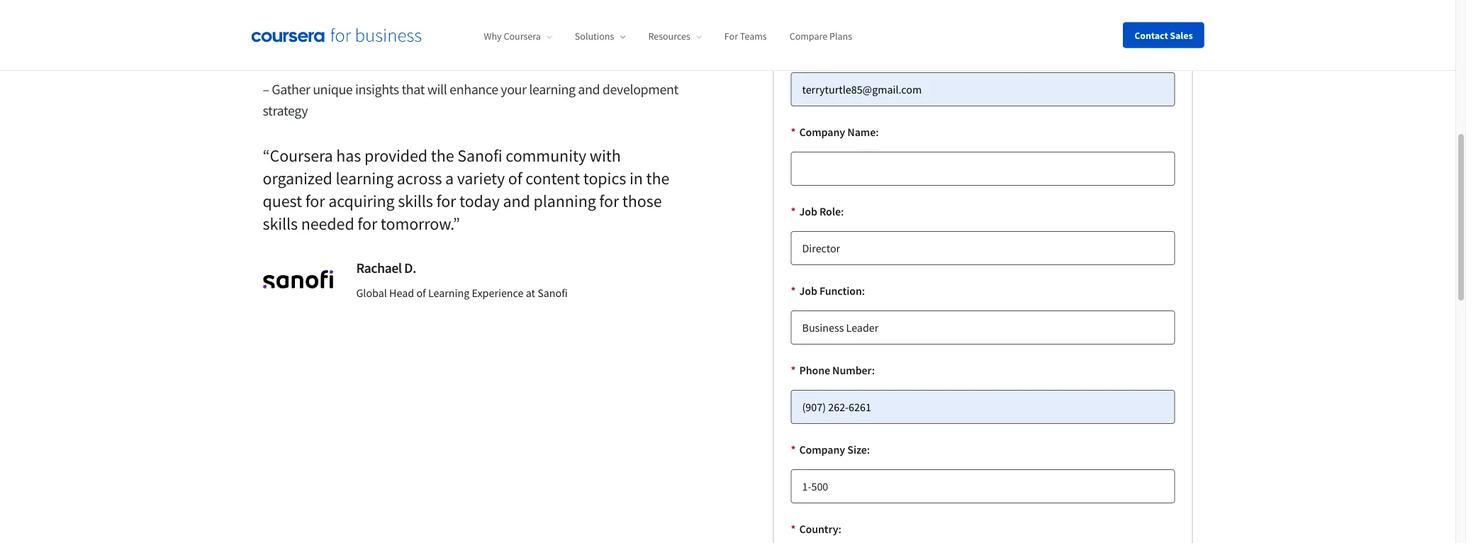 Task type: locate. For each thing, give the bounding box(es) containing it.
skills up tomorrow.
[[398, 190, 433, 211]]

1 horizontal spatial of
[[508, 167, 522, 189]]

* for * phone number:
[[791, 363, 796, 377]]

* left phone on the right of the page
[[791, 363, 796, 377]]

that
[[402, 81, 425, 98]]

3 * from the top
[[791, 284, 796, 298]]

has
[[336, 145, 361, 166]]

company
[[800, 125, 846, 139], [800, 443, 846, 457]]

sanofi inside coursera has provided the sanofi community with organized learning across a variety of content topics in the quest for acquiring skills for today and planning for those skills needed for tomorrow.
[[458, 145, 503, 166]]

0 horizontal spatial your
[[379, 27, 405, 44]]

job left the function:
[[800, 284, 818, 298]]

1 vertical spatial job
[[800, 284, 818, 298]]

Country Code + Phone Number telephone field
[[791, 390, 1176, 424]]

0 horizontal spatial sanofi
[[458, 145, 503, 166]]

of
[[508, 167, 522, 189], [417, 286, 426, 300]]

sanofi right at
[[538, 286, 568, 300]]

of right the head
[[417, 286, 426, 300]]

2 vertical spatial skills
[[263, 213, 298, 234]]

your inside – gather unique insights that will enhance your learning and development strategy
[[501, 81, 527, 98]]

job
[[800, 204, 818, 218], [800, 284, 818, 298]]

global head of learning experience at sanofi
[[356, 286, 568, 300]]

a
[[445, 167, 454, 189]]

experience
[[472, 286, 524, 300]]

rachael
[[356, 259, 402, 277]]

–
[[263, 27, 269, 44], [263, 81, 269, 98]]

0 vertical spatial with
[[587, 27, 612, 44]]

sanofi
[[458, 145, 503, 166], [538, 286, 568, 300]]

skills up that
[[381, 48, 409, 66]]

your right enhance
[[501, 81, 527, 98]]

with up topics
[[590, 145, 621, 166]]

job left role:
[[800, 204, 818, 218]]

company left size:
[[800, 443, 846, 457]]

your
[[379, 27, 405, 44], [501, 81, 527, 98]]

* left size:
[[791, 443, 796, 457]]

1 vertical spatial sanofi
[[538, 286, 568, 300]]

coursera right why
[[504, 30, 541, 43]]

business,
[[615, 27, 667, 44]]

coursera up organized
[[270, 145, 333, 166]]

1 horizontal spatial coursera
[[504, 30, 541, 43]]

unique
[[313, 81, 353, 98]]

with inside coursera has provided the sanofi community with organized learning across a variety of content topics in the quest for acquiring skills for today and planning for those skills needed for tomorrow.
[[590, 145, 621, 166]]

None text field
[[791, 0, 1176, 27], [791, 152, 1176, 186], [791, 0, 1176, 27], [791, 152, 1176, 186]]

for down a
[[437, 190, 456, 211]]

0 vertical spatial sanofi
[[458, 145, 503, 166]]

with right lagging
[[587, 27, 612, 44]]

skills
[[381, 48, 409, 66], [398, 190, 433, 211], [263, 213, 298, 234]]

learning down lagging
[[529, 81, 576, 98]]

* left name:
[[791, 125, 796, 139]]

4 * from the top
[[791, 363, 796, 377]]

* left role:
[[791, 204, 796, 218]]

learning
[[428, 286, 470, 300]]

0 horizontal spatial of
[[417, 286, 426, 300]]

1 company from the top
[[800, 125, 846, 139]]

quest
[[263, 190, 302, 211]]

topics
[[584, 167, 626, 189]]

0 vertical spatial job
[[800, 204, 818, 218]]

– left gather
[[263, 81, 269, 98]]

where
[[341, 27, 377, 44]]

1 job from the top
[[800, 204, 818, 218]]

* left country:
[[791, 522, 796, 536]]

and
[[519, 27, 541, 44], [291, 48, 313, 66], [578, 81, 600, 98], [503, 190, 530, 211]]

* phone number:
[[791, 363, 875, 377]]

1 vertical spatial with
[[590, 145, 621, 166]]

sanofi up variety
[[458, 145, 503, 166]]

your right where
[[379, 27, 405, 44]]

learning inside – gather unique insights that will enhance your learning and development strategy
[[529, 81, 576, 98]]

role:
[[820, 204, 844, 218]]

0 vertical spatial learning
[[529, 81, 576, 98]]

1 vertical spatial coursera
[[270, 145, 333, 166]]

community
[[506, 145, 587, 166]]

*
[[791, 125, 796, 139], [791, 204, 796, 218], [791, 284, 796, 298], [791, 363, 796, 377], [791, 443, 796, 457], [791, 522, 796, 536]]

of right variety
[[508, 167, 522, 189]]

2 job from the top
[[800, 284, 818, 298]]

those
[[623, 190, 662, 211]]

contact sales button
[[1124, 22, 1205, 48]]

1 horizontal spatial your
[[501, 81, 527, 98]]

for teams link
[[725, 30, 767, 43]]

contact
[[1135, 29, 1169, 41]]

0 vertical spatial your
[[379, 27, 405, 44]]

1 horizontal spatial learning
[[529, 81, 576, 98]]

company left name:
[[800, 125, 846, 139]]

learning
[[529, 81, 576, 98], [336, 167, 394, 189]]

the
[[431, 145, 454, 166], [646, 167, 670, 189]]

0 horizontal spatial coursera
[[270, 145, 333, 166]]

– inside – gather unique insights that will enhance your learning and development strategy
[[263, 81, 269, 98]]

across
[[397, 167, 442, 189]]

* for * company name:
[[791, 125, 796, 139]]

strategy
[[263, 102, 308, 120]]

– up data
[[263, 27, 269, 44]]

lagging
[[543, 27, 585, 44]]

for
[[725, 30, 738, 43]]

1 * from the top
[[791, 125, 796, 139]]

0 vertical spatial company
[[800, 125, 846, 139]]

technology
[[315, 48, 379, 66]]

job for job function:
[[800, 284, 818, 298]]

5 * from the top
[[791, 443, 796, 457]]

– gather unique insights that will enhance your learning and development strategy
[[263, 81, 679, 120]]

0 vertical spatial coursera
[[504, 30, 541, 43]]

variety
[[457, 167, 505, 189]]

solutions link
[[575, 30, 626, 43]]

* job role:
[[791, 204, 844, 218]]

coursera
[[504, 30, 541, 43], [270, 145, 333, 166]]

0 horizontal spatial the
[[431, 145, 454, 166]]

6 * from the top
[[791, 522, 796, 536]]

learning inside coursera has provided the sanofi community with organized learning across a variety of content topics in the quest for acquiring skills for today and planning for those skills needed for tomorrow.
[[336, 167, 394, 189]]

development
[[603, 81, 679, 98]]

the right in
[[646, 167, 670, 189]]

* company size:
[[791, 443, 870, 457]]

learning up acquiring
[[336, 167, 394, 189]]

– for – gather unique insights that will enhance your learning and development strategy
[[263, 81, 269, 98]]

– inside – understand where your company is leading and lagging with business, data and technology skills
[[263, 27, 269, 44]]

* left the function:
[[791, 284, 796, 298]]

1 vertical spatial the
[[646, 167, 670, 189]]

d.
[[404, 259, 416, 277]]

phone
[[800, 363, 831, 377]]

and left development
[[578, 81, 600, 98]]

None email field
[[791, 72, 1176, 106]]

1 vertical spatial learning
[[336, 167, 394, 189]]

and right 'today'
[[503, 190, 530, 211]]

2 – from the top
[[263, 81, 269, 98]]

0 horizontal spatial learning
[[336, 167, 394, 189]]

for teams
[[725, 30, 767, 43]]

with
[[587, 27, 612, 44], [590, 145, 621, 166]]

1 – from the top
[[263, 27, 269, 44]]

1 vertical spatial company
[[800, 443, 846, 457]]

learning for organized
[[336, 167, 394, 189]]

tomorrow.
[[381, 213, 453, 234]]

today
[[460, 190, 500, 211]]

1 vertical spatial your
[[501, 81, 527, 98]]

provided
[[364, 145, 428, 166]]

2 company from the top
[[800, 443, 846, 457]]

* job function:
[[791, 284, 865, 298]]

skills down quest
[[263, 213, 298, 234]]

0 vertical spatial skills
[[381, 48, 409, 66]]

and down 'understand'
[[291, 48, 313, 66]]

size:
[[848, 443, 870, 457]]

1 vertical spatial –
[[263, 81, 269, 98]]

job for job role:
[[800, 204, 818, 218]]

sanofi logo image
[[263, 270, 334, 289]]

2 * from the top
[[791, 204, 796, 218]]

the up a
[[431, 145, 454, 166]]

leading
[[474, 27, 516, 44]]

0 vertical spatial –
[[263, 27, 269, 44]]

for
[[305, 190, 325, 211], [437, 190, 456, 211], [600, 190, 619, 211], [358, 213, 377, 234]]

0 vertical spatial of
[[508, 167, 522, 189]]



Task type: describe. For each thing, give the bounding box(es) containing it.
0 vertical spatial the
[[431, 145, 454, 166]]

at
[[526, 286, 535, 300]]

contact sales
[[1135, 29, 1193, 41]]

company
[[407, 27, 460, 44]]

organized
[[263, 167, 332, 189]]

resources
[[649, 30, 691, 43]]

number:
[[833, 363, 875, 377]]

1 horizontal spatial sanofi
[[538, 286, 568, 300]]

why
[[484, 30, 502, 43]]

* for * job function:
[[791, 284, 796, 298]]

and left lagging
[[519, 27, 541, 44]]

country:
[[800, 522, 842, 536]]

solutions
[[575, 30, 614, 43]]

insights
[[355, 81, 399, 98]]

will
[[427, 81, 447, 98]]

1 vertical spatial of
[[417, 286, 426, 300]]

for down topics
[[600, 190, 619, 211]]

understand
[[272, 27, 339, 44]]

resources link
[[649, 30, 702, 43]]

sales
[[1171, 29, 1193, 41]]

plans
[[830, 30, 853, 43]]

compare
[[790, 30, 828, 43]]

why coursera link
[[484, 30, 552, 43]]

* company name:
[[791, 125, 879, 139]]

function:
[[820, 284, 865, 298]]

with inside – understand where your company is leading and lagging with business, data and technology skills
[[587, 27, 612, 44]]

– understand where your company is leading and lagging with business, data and technology skills
[[263, 27, 667, 66]]

planning
[[534, 190, 596, 211]]

* for * country:
[[791, 522, 796, 536]]

content
[[526, 167, 580, 189]]

enhance
[[450, 81, 498, 98]]

for up needed
[[305, 190, 325, 211]]

needed
[[301, 213, 354, 234]]

learning for your
[[529, 81, 576, 98]]

* for * job role:
[[791, 204, 796, 218]]

compare plans
[[790, 30, 853, 43]]

1 vertical spatial skills
[[398, 190, 433, 211]]

compare plans link
[[790, 30, 853, 43]]

coursera inside coursera has provided the sanofi community with organized learning across a variety of content topics in the quest for acquiring skills for today and planning for those skills needed for tomorrow.
[[270, 145, 333, 166]]

rachael d.
[[356, 259, 416, 277]]

data
[[263, 48, 288, 66]]

is
[[463, 27, 472, 44]]

your inside – understand where your company is leading and lagging with business, data and technology skills
[[379, 27, 405, 44]]

skills inside – understand where your company is leading and lagging with business, data and technology skills
[[381, 48, 409, 66]]

global
[[356, 286, 387, 300]]

and inside – gather unique insights that will enhance your learning and development strategy
[[578, 81, 600, 98]]

head
[[389, 286, 414, 300]]

in
[[630, 167, 643, 189]]

why coursera
[[484, 30, 541, 43]]

for down acquiring
[[358, 213, 377, 234]]

coursera has provided the sanofi community with organized learning across a variety of content topics in the quest for acquiring skills for today and planning for those skills needed for tomorrow.
[[263, 145, 670, 234]]

– for – understand where your company is leading and lagging with business, data and technology skills
[[263, 27, 269, 44]]

coursera for business image
[[251, 28, 422, 42]]

and inside coursera has provided the sanofi community with organized learning across a variety of content topics in the quest for acquiring skills for today and planning for those skills needed for tomorrow.
[[503, 190, 530, 211]]

name:
[[848, 125, 879, 139]]

acquiring
[[329, 190, 395, 211]]

1 horizontal spatial the
[[646, 167, 670, 189]]

* for * company size:
[[791, 443, 796, 457]]

teams
[[740, 30, 767, 43]]

of inside coursera has provided the sanofi community with organized learning across a variety of content topics in the quest for acquiring skills for today and planning for those skills needed for tomorrow.
[[508, 167, 522, 189]]

gather
[[272, 81, 310, 98]]

* country:
[[791, 522, 842, 536]]

company for company size:
[[800, 443, 846, 457]]

company for company name:
[[800, 125, 846, 139]]



Task type: vqa. For each thing, say whether or not it's contained in the screenshot.
THE RESOURCES
yes



